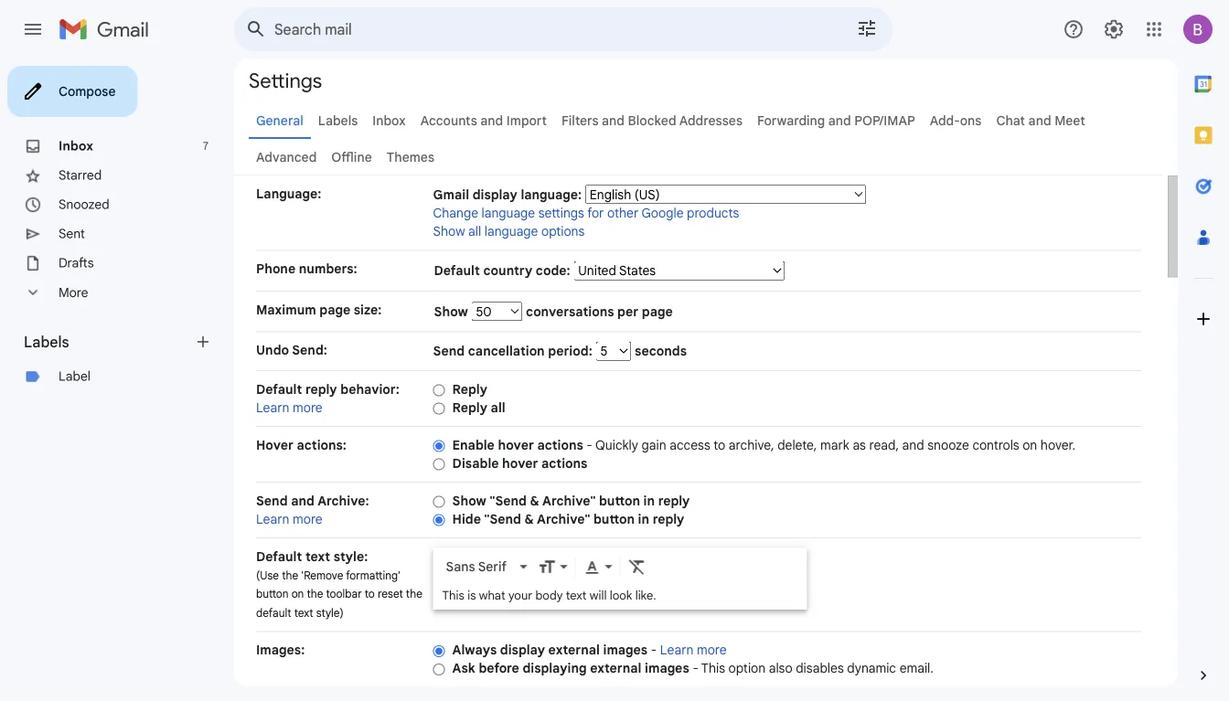 Task type: describe. For each thing, give the bounding box(es) containing it.
accounts and import link
[[421, 113, 547, 129]]

meet
[[1055, 113, 1086, 129]]

label link
[[59, 369, 91, 385]]

Reply all radio
[[433, 402, 445, 416]]

ons
[[961, 113, 982, 129]]

always display external images - learn more
[[453, 643, 727, 659]]

general
[[256, 113, 304, 129]]

advanced
[[256, 149, 317, 165]]

phone
[[256, 261, 296, 277]]

gain
[[642, 437, 667, 453]]

and for blocked
[[602, 113, 625, 129]]

import
[[507, 113, 547, 129]]

drafts link
[[59, 255, 94, 271]]

2 vertical spatial learn more link
[[660, 643, 727, 659]]

access
[[670, 437, 711, 453]]

support image
[[1063, 18, 1085, 40]]

accounts
[[421, 113, 477, 129]]

disable hover actions
[[453, 456, 588, 472]]

also
[[769, 661, 793, 677]]

mark
[[821, 437, 850, 453]]

snooze
[[928, 437, 970, 453]]

enable hover actions - quickly gain access to archive, delete, mark as read, and snooze controls on hover.
[[453, 437, 1076, 453]]

more for and
[[293, 511, 323, 527]]

for
[[588, 205, 604, 221]]

google
[[642, 205, 684, 221]]

controls
[[973, 437, 1020, 453]]

chat
[[997, 113, 1026, 129]]

actions for disable
[[542, 456, 588, 472]]

behavior:
[[341, 382, 400, 398]]

hide "send & archive" button in reply
[[453, 511, 685, 527]]

Search mail text field
[[274, 20, 805, 38]]

send for send cancellation period:
[[433, 344, 465, 360]]

gmail image
[[59, 11, 158, 48]]

"send for show
[[490, 493, 527, 509]]

numbers:
[[299, 261, 357, 277]]

add-ons link
[[930, 113, 982, 129]]

learn more link for send
[[256, 511, 323, 527]]

2 vertical spatial more
[[697, 643, 727, 659]]

and for import
[[481, 113, 503, 129]]

change language settings for other google products link
[[433, 205, 740, 221]]

advanced link
[[256, 149, 317, 165]]

formatting options toolbar
[[439, 550, 802, 584]]

settings
[[249, 68, 322, 93]]

1 horizontal spatial -
[[651, 643, 657, 659]]

dynamic
[[847, 661, 897, 677]]

1 horizontal spatial the
[[307, 588, 323, 602]]

add-ons
[[930, 113, 982, 129]]

gmail display language:
[[433, 187, 582, 203]]

1 horizontal spatial page
[[642, 304, 673, 320]]

1 vertical spatial images
[[645, 661, 690, 677]]

show for show all language options
[[433, 224, 465, 240]]

add-
[[930, 113, 961, 129]]

forwarding and pop/imap
[[758, 113, 916, 129]]

in for show "send & archive" button in reply
[[644, 493, 655, 509]]

main menu image
[[22, 18, 44, 40]]

0 horizontal spatial the
[[282, 569, 298, 583]]

archive" for show
[[543, 493, 596, 509]]

pop/imap
[[855, 113, 916, 129]]

offline
[[331, 149, 372, 165]]

button inside default text style: (use the 'remove formatting' button on the toolbar to reset the default text style)
[[256, 588, 289, 602]]

change
[[433, 205, 478, 221]]

sans serif option
[[442, 558, 517, 576]]

your
[[509, 588, 533, 603]]

delete,
[[778, 437, 817, 453]]

default for default reply behavior: learn more
[[256, 382, 302, 398]]

filters
[[562, 113, 599, 129]]

hover
[[256, 437, 294, 453]]

1 vertical spatial language
[[485, 224, 538, 240]]

0 vertical spatial to
[[714, 437, 726, 453]]

blocked
[[628, 113, 677, 129]]

0 horizontal spatial page
[[320, 302, 351, 318]]

settings
[[539, 205, 585, 221]]

show for show "send & archive" button in reply
[[453, 493, 487, 509]]

7
[[203, 140, 209, 153]]

show "send & archive" button in reply
[[453, 493, 690, 509]]

show for show
[[434, 304, 472, 320]]

Always display external images radio
[[433, 645, 445, 659]]

maximum page size:
[[256, 302, 382, 318]]

quickly
[[596, 437, 639, 453]]

default for default country code:
[[434, 263, 480, 279]]

labels heading
[[24, 333, 194, 351]]

conversations per page
[[523, 304, 673, 320]]

remove formatting ‪(⌘\)‬ image
[[628, 558, 646, 576]]

maximum
[[256, 302, 316, 318]]

labels for labels heading
[[24, 333, 69, 351]]

Enable hover actions radio
[[433, 439, 445, 453]]

default reply behavior: learn more
[[256, 382, 400, 416]]

button for show "send & archive" button in reply
[[599, 493, 640, 509]]

inbox for the top inbox link
[[373, 113, 406, 129]]

search mail image
[[240, 13, 273, 46]]

& for hide
[[525, 511, 534, 527]]

reply all
[[453, 400, 506, 416]]

advanced search options image
[[849, 10, 886, 47]]

themes
[[387, 149, 435, 165]]

country
[[484, 263, 533, 279]]

& for show
[[530, 493, 540, 509]]

formatting'
[[346, 569, 401, 583]]

serif
[[478, 559, 507, 575]]

cancellation
[[468, 344, 545, 360]]

will
[[590, 588, 607, 603]]

and for meet
[[1029, 113, 1052, 129]]

reset
[[378, 588, 403, 602]]

labels link
[[318, 113, 358, 129]]

Disable hover actions radio
[[433, 458, 445, 471]]

seconds
[[632, 344, 687, 360]]

forwarding and pop/imap link
[[758, 113, 916, 129]]

themes link
[[387, 149, 435, 165]]

size:
[[354, 302, 382, 318]]

what
[[479, 588, 506, 603]]

ask
[[453, 661, 476, 677]]

option
[[729, 661, 766, 677]]

style:
[[334, 549, 368, 565]]

reply inside default reply behavior: learn more
[[305, 382, 337, 398]]



Task type: vqa. For each thing, say whether or not it's contained in the screenshot.
topmost A
no



Task type: locate. For each thing, give the bounding box(es) containing it.
default inside default reply behavior: learn more
[[256, 382, 302, 398]]

the
[[282, 569, 298, 583], [307, 588, 323, 602], [406, 588, 423, 602]]

the right reset
[[406, 588, 423, 602]]

send
[[433, 344, 465, 360], [256, 493, 288, 509]]

1 vertical spatial reply
[[658, 493, 690, 509]]

button up default
[[256, 588, 289, 602]]

- left option
[[693, 661, 699, 677]]

options
[[542, 224, 585, 240]]

"send down disable hover actions at bottom
[[490, 493, 527, 509]]

disables
[[796, 661, 844, 677]]

Reply radio
[[433, 384, 445, 397]]

1 vertical spatial actions
[[542, 456, 588, 472]]

0 vertical spatial display
[[473, 187, 518, 203]]

gmail
[[433, 187, 469, 203]]

reply right 'reply all' radio
[[453, 400, 488, 416]]

archive" up the hide "send & archive" button in reply
[[543, 493, 596, 509]]

1 vertical spatial learn
[[256, 511, 290, 527]]

1 vertical spatial learn more link
[[256, 511, 323, 527]]

1 vertical spatial button
[[594, 511, 635, 527]]

snoozed link
[[59, 197, 109, 213]]

2 reply from the top
[[453, 400, 488, 416]]

2 vertical spatial show
[[453, 493, 487, 509]]

& down show "send & archive" button in reply
[[525, 511, 534, 527]]

Ask before displaying external images radio
[[433, 663, 445, 677]]

sent
[[59, 226, 85, 242]]

change language settings for other google products
[[433, 205, 740, 221]]

images:
[[256, 643, 305, 659]]

and inside send and archive: learn more
[[291, 493, 315, 509]]

this
[[442, 588, 465, 603], [702, 661, 726, 677]]

sans
[[446, 559, 475, 575]]

snoozed
[[59, 197, 109, 213]]

in up the remove formatting ‪(⌘\)‬ image
[[638, 511, 650, 527]]

and right chat
[[1029, 113, 1052, 129]]

read,
[[870, 437, 899, 453]]

addresses
[[680, 113, 743, 129]]

as
[[853, 437, 866, 453]]

learn for send and archive: learn more
[[256, 511, 290, 527]]

1 vertical spatial in
[[638, 511, 650, 527]]

0 horizontal spatial labels
[[24, 333, 69, 351]]

and right the filters
[[602, 113, 625, 129]]

1 vertical spatial send
[[256, 493, 288, 509]]

disable
[[453, 456, 499, 472]]

and left pop/imap
[[829, 113, 852, 129]]

send inside send and archive: learn more
[[256, 493, 288, 509]]

language
[[482, 205, 535, 221], [485, 224, 538, 240]]

offline link
[[331, 149, 372, 165]]

0 vertical spatial default
[[434, 263, 480, 279]]

inbox up the 'starred' link at the top left of the page
[[59, 138, 93, 154]]

general link
[[256, 113, 304, 129]]

reply for show "send & archive" button in reply
[[658, 493, 690, 509]]

- left quickly
[[587, 437, 593, 453]]

body
[[536, 588, 563, 603]]

0 vertical spatial reply
[[305, 382, 337, 398]]

chat and meet
[[997, 113, 1086, 129]]

1 vertical spatial to
[[365, 588, 375, 602]]

ask before displaying external images - this option also disables dynamic email.
[[453, 661, 934, 677]]

more
[[293, 400, 323, 416], [293, 511, 323, 527], [697, 643, 727, 659]]

learn more link down archive:
[[256, 511, 323, 527]]

0 vertical spatial all
[[469, 224, 481, 240]]

to
[[714, 437, 726, 453], [365, 588, 375, 602]]

2 vertical spatial learn
[[660, 643, 694, 659]]

1 vertical spatial default
[[256, 382, 302, 398]]

reply down send:
[[305, 382, 337, 398]]

label
[[59, 369, 91, 385]]

and for archive:
[[291, 493, 315, 509]]

1 reply from the top
[[453, 382, 488, 398]]

code:
[[536, 263, 571, 279]]

display for gmail
[[473, 187, 518, 203]]

0 vertical spatial reply
[[453, 382, 488, 398]]

inbox for the bottom inbox link
[[59, 138, 93, 154]]

1 vertical spatial labels
[[24, 333, 69, 351]]

show down change
[[433, 224, 465, 240]]

archive,
[[729, 437, 775, 453]]

0 vertical spatial in
[[644, 493, 655, 509]]

external up displaying
[[549, 643, 600, 659]]

learn more link up hover actions:
[[256, 400, 323, 416]]

learn for default reply behavior: learn more
[[256, 400, 290, 416]]

0 vertical spatial inbox
[[373, 113, 406, 129]]

1 horizontal spatial all
[[491, 400, 506, 416]]

email.
[[900, 661, 934, 677]]

0 horizontal spatial inbox link
[[59, 138, 93, 154]]

0 vertical spatial show
[[433, 224, 465, 240]]

and left archive:
[[291, 493, 315, 509]]

learn more link up ask before displaying external images - this option also disables dynamic email.
[[660, 643, 727, 659]]

in
[[644, 493, 655, 509], [638, 511, 650, 527]]

default up the (use
[[256, 549, 302, 565]]

1 vertical spatial text
[[566, 588, 587, 603]]

1 horizontal spatial labels
[[318, 113, 358, 129]]

2 vertical spatial button
[[256, 588, 289, 602]]

0 vertical spatial inbox link
[[373, 113, 406, 129]]

actions for enable
[[537, 437, 583, 453]]

& up the hide "send & archive" button in reply
[[530, 493, 540, 509]]

page right per
[[642, 304, 673, 320]]

reply for hide "send & archive" button in reply
[[653, 511, 685, 527]]

1 vertical spatial this
[[702, 661, 726, 677]]

more inside default reply behavior: learn more
[[293, 400, 323, 416]]

toolbar
[[326, 588, 362, 602]]

and right read,
[[903, 437, 925, 453]]

to right access
[[714, 437, 726, 453]]

0 vertical spatial hover
[[498, 437, 534, 453]]

0 vertical spatial send
[[433, 344, 465, 360]]

inbox link up themes link
[[373, 113, 406, 129]]

reply up formatting options toolbar in the bottom of the page
[[653, 511, 685, 527]]

0 vertical spatial "send
[[490, 493, 527, 509]]

phone numbers:
[[256, 261, 357, 277]]

filters and blocked addresses link
[[562, 113, 743, 129]]

1 vertical spatial inbox link
[[59, 138, 93, 154]]

more up hover actions:
[[293, 400, 323, 416]]

hover.
[[1041, 437, 1076, 453]]

1 horizontal spatial to
[[714, 437, 726, 453]]

0 vertical spatial -
[[587, 437, 593, 453]]

displaying
[[523, 661, 587, 677]]

in down gain
[[644, 493, 655, 509]]

and left the import
[[481, 113, 503, 129]]

1 vertical spatial display
[[500, 643, 545, 659]]

all for reply
[[491, 400, 506, 416]]

learn up the (use
[[256, 511, 290, 527]]

on inside default text style: (use the 'remove formatting' button on the toolbar to reset the default text style)
[[292, 588, 304, 602]]

the down 'remove
[[307, 588, 323, 602]]

default down undo
[[256, 382, 302, 398]]

send and archive: learn more
[[256, 493, 369, 527]]

default for default text style: (use the 'remove formatting' button on the toolbar to reset the default text style)
[[256, 549, 302, 565]]

0 vertical spatial on
[[1023, 437, 1038, 453]]

2 horizontal spatial the
[[406, 588, 423, 602]]

2 vertical spatial default
[[256, 549, 302, 565]]

other
[[607, 205, 639, 221]]

reply for reply
[[453, 382, 488, 398]]

to inside default text style: (use the 'remove formatting' button on the toolbar to reset the default text style)
[[365, 588, 375, 602]]

learn more link for default
[[256, 400, 323, 416]]

0 horizontal spatial to
[[365, 588, 375, 602]]

0 vertical spatial actions
[[537, 437, 583, 453]]

reply for reply all
[[453, 400, 488, 416]]

products
[[687, 205, 740, 221]]

1 vertical spatial show
[[434, 304, 472, 320]]

"send right hide
[[484, 511, 521, 527]]

and for pop/imap
[[829, 113, 852, 129]]

default text style: (use the 'remove formatting' button on the toolbar to reset the default text style)
[[256, 549, 423, 620]]

display up before
[[500, 643, 545, 659]]

show all language options link
[[433, 224, 585, 240]]

external
[[549, 643, 600, 659], [590, 661, 642, 677]]

and
[[481, 113, 503, 129], [602, 113, 625, 129], [829, 113, 852, 129], [1029, 113, 1052, 129], [903, 437, 925, 453], [291, 493, 315, 509]]

actions
[[537, 437, 583, 453], [542, 456, 588, 472]]

1 vertical spatial -
[[651, 643, 657, 659]]

this is what your body text will look like.
[[442, 588, 656, 603]]

0 horizontal spatial all
[[469, 224, 481, 240]]

1 vertical spatial more
[[293, 511, 323, 527]]

display for always
[[500, 643, 545, 659]]

reply down access
[[658, 493, 690, 509]]

language up the show all language options link
[[482, 205, 535, 221]]

hover actions:
[[256, 437, 347, 453]]

learn up ask before displaying external images - this option also disables dynamic email.
[[660, 643, 694, 659]]

'remove
[[301, 569, 343, 583]]

archive" down show "send & archive" button in reply
[[537, 511, 590, 527]]

default inside default text style: (use the 'remove formatting' button on the toolbar to reset the default text style)
[[256, 549, 302, 565]]

1 horizontal spatial this
[[702, 661, 726, 677]]

1 vertical spatial "send
[[484, 511, 521, 527]]

hover up disable hover actions at bottom
[[498, 437, 534, 453]]

0 vertical spatial language
[[482, 205, 535, 221]]

language:
[[521, 187, 582, 203]]

show all language options
[[433, 224, 585, 240]]

text left "will"
[[566, 588, 587, 603]]

in for hide "send & archive" button in reply
[[638, 511, 650, 527]]

1 vertical spatial archive"
[[537, 511, 590, 527]]

language down gmail display language:
[[485, 224, 538, 240]]

0 vertical spatial archive"
[[543, 493, 596, 509]]

actions:
[[297, 437, 347, 453]]

1 vertical spatial &
[[525, 511, 534, 527]]

0 vertical spatial images
[[603, 643, 648, 659]]

learn inside default reply behavior: learn more
[[256, 400, 290, 416]]

default
[[256, 607, 291, 620]]

this left is
[[442, 588, 465, 603]]

sans serif
[[446, 559, 507, 575]]

send:
[[292, 343, 328, 359]]

external down always display external images - learn more
[[590, 661, 642, 677]]

1 vertical spatial all
[[491, 400, 506, 416]]

language:
[[256, 186, 321, 202]]

to down formatting' in the left bottom of the page
[[365, 588, 375, 602]]

1 vertical spatial on
[[292, 588, 304, 602]]

text left style)
[[294, 607, 313, 620]]

labels inside "navigation"
[[24, 333, 69, 351]]

default left country
[[434, 263, 480, 279]]

2 horizontal spatial -
[[693, 661, 699, 677]]

Show "Send & Archive" button in reply radio
[[433, 495, 445, 509]]

all for show
[[469, 224, 481, 240]]

0 vertical spatial labels
[[318, 113, 358, 129]]

1 horizontal spatial inbox
[[373, 113, 406, 129]]

1 vertical spatial hover
[[502, 456, 538, 472]]

0 vertical spatial this
[[442, 588, 465, 603]]

per
[[618, 304, 639, 320]]

more inside send and archive: learn more
[[293, 511, 323, 527]]

inbox inside labels "navigation"
[[59, 138, 93, 154]]

1 vertical spatial reply
[[453, 400, 488, 416]]

hover for disable
[[502, 456, 538, 472]]

page left size:
[[320, 302, 351, 318]]

1 horizontal spatial send
[[433, 344, 465, 360]]

0 vertical spatial learn
[[256, 400, 290, 416]]

0 horizontal spatial this
[[442, 588, 465, 603]]

actions up disable hover actions at bottom
[[537, 437, 583, 453]]

always
[[453, 643, 497, 659]]

all down change
[[469, 224, 481, 240]]

learn up hover
[[256, 400, 290, 416]]

labels navigation
[[0, 59, 234, 702]]

0 vertical spatial text
[[305, 549, 330, 565]]

0 vertical spatial external
[[549, 643, 600, 659]]

0 horizontal spatial inbox
[[59, 138, 93, 154]]

before
[[479, 661, 520, 677]]

- up ask before displaying external images - this option also disables dynamic email.
[[651, 643, 657, 659]]

show down default country code:
[[434, 304, 472, 320]]

look
[[610, 588, 632, 603]]

hover for enable
[[498, 437, 534, 453]]

period:
[[548, 344, 593, 360]]

default country code:
[[434, 263, 574, 279]]

images down "look"
[[603, 643, 648, 659]]

labels for labels link
[[318, 113, 358, 129]]

0 vertical spatial button
[[599, 493, 640, 509]]

2 vertical spatial -
[[693, 661, 699, 677]]

0 vertical spatial &
[[530, 493, 540, 509]]

inbox link up the 'starred' link at the top left of the page
[[59, 138, 93, 154]]

conversations
[[526, 304, 614, 320]]

tab list
[[1178, 59, 1230, 636]]

hide
[[453, 511, 481, 527]]

archive" for hide
[[537, 511, 590, 527]]

the right the (use
[[282, 569, 298, 583]]

button up the hide "send & archive" button in reply
[[599, 493, 640, 509]]

0 horizontal spatial -
[[587, 437, 593, 453]]

settings image
[[1103, 18, 1125, 40]]

learn inside send and archive: learn more
[[256, 511, 290, 527]]

0 vertical spatial more
[[293, 400, 323, 416]]

0 horizontal spatial send
[[256, 493, 288, 509]]

labels up label
[[24, 333, 69, 351]]

Hide "Send & Archive" button in reply radio
[[433, 514, 445, 527]]

more for reply
[[293, 400, 323, 416]]

1 vertical spatial external
[[590, 661, 642, 677]]

more down archive:
[[293, 511, 323, 527]]

2 vertical spatial reply
[[653, 511, 685, 527]]

archive:
[[318, 493, 369, 509]]

chat and meet link
[[997, 113, 1086, 129]]

all up the enable
[[491, 400, 506, 416]]

button down show "send & archive" button in reply
[[594, 511, 635, 527]]

0 horizontal spatial on
[[292, 588, 304, 602]]

actions up show "send & archive" button in reply
[[542, 456, 588, 472]]

send down hover
[[256, 493, 288, 509]]

inbox up themes link
[[373, 113, 406, 129]]

1 horizontal spatial inbox link
[[373, 113, 406, 129]]

1 vertical spatial inbox
[[59, 138, 93, 154]]

"send for hide
[[484, 511, 521, 527]]

text up 'remove
[[305, 549, 330, 565]]

show up hide
[[453, 493, 487, 509]]

(use
[[256, 569, 279, 583]]

send up the reply radio
[[433, 344, 465, 360]]

drafts
[[59, 255, 94, 271]]

reply up reply all
[[453, 382, 488, 398]]

2 vertical spatial text
[[294, 607, 313, 620]]

display up show all language options
[[473, 187, 518, 203]]

reply
[[453, 382, 488, 398], [453, 400, 488, 416]]

forwarding
[[758, 113, 825, 129]]

-
[[587, 437, 593, 453], [651, 643, 657, 659], [693, 661, 699, 677]]

this left option
[[702, 661, 726, 677]]

0 vertical spatial learn more link
[[256, 400, 323, 416]]

on
[[1023, 437, 1038, 453], [292, 588, 304, 602]]

enable
[[453, 437, 495, 453]]

more button
[[0, 278, 220, 307]]

button
[[599, 493, 640, 509], [594, 511, 635, 527], [256, 588, 289, 602]]

None search field
[[234, 7, 893, 51]]

send for send and archive: learn more
[[256, 493, 288, 509]]

labels up offline link
[[318, 113, 358, 129]]

on down 'remove
[[292, 588, 304, 602]]

on left hover.
[[1023, 437, 1038, 453]]

all
[[469, 224, 481, 240], [491, 400, 506, 416]]

button for hide "send & archive" button in reply
[[594, 511, 635, 527]]

more up ask before displaying external images - this option also disables dynamic email.
[[697, 643, 727, 659]]

1 horizontal spatial on
[[1023, 437, 1038, 453]]

images down 'like.'
[[645, 661, 690, 677]]

learn more link
[[256, 400, 323, 416], [256, 511, 323, 527], [660, 643, 727, 659]]

hover right disable
[[502, 456, 538, 472]]



